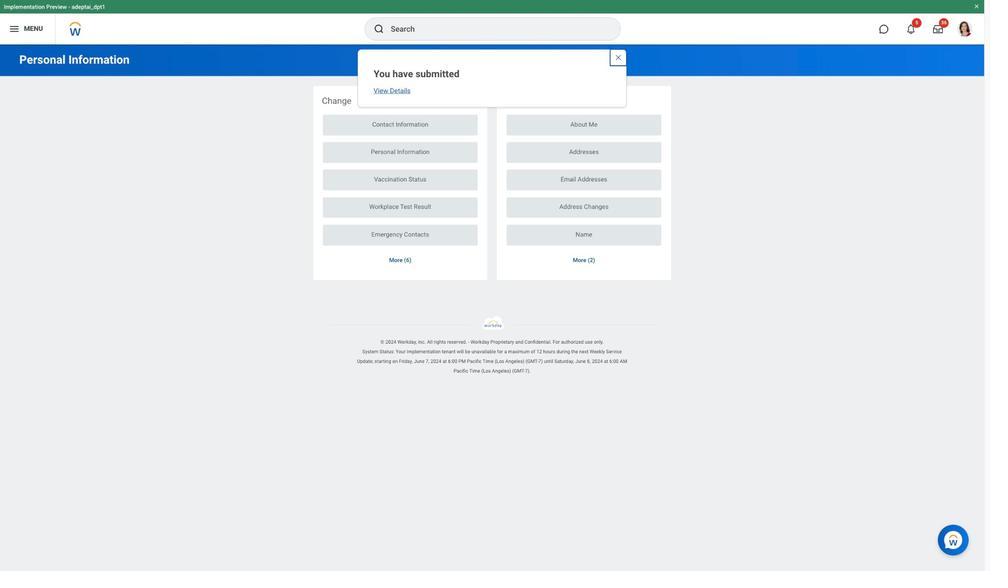 Task type: locate. For each thing, give the bounding box(es) containing it.
banner
[[0, 0, 984, 44]]

dialog
[[358, 49, 627, 107]]

footer
[[0, 317, 984, 376]]

inbox large image
[[933, 24, 943, 34]]

Search Workday  search field
[[391, 18, 601, 40]]

close environment banner image
[[974, 3, 979, 9]]

main content
[[0, 44, 984, 301]]



Task type: vqa. For each thing, say whether or not it's contained in the screenshot.
Jacqueline to the bottom
no



Task type: describe. For each thing, give the bounding box(es) containing it.
search image
[[373, 23, 385, 35]]

justify image
[[9, 23, 20, 35]]

profile logan mcneil image
[[957, 21, 973, 39]]

close image
[[615, 54, 622, 61]]

notifications large image
[[906, 24, 916, 34]]



